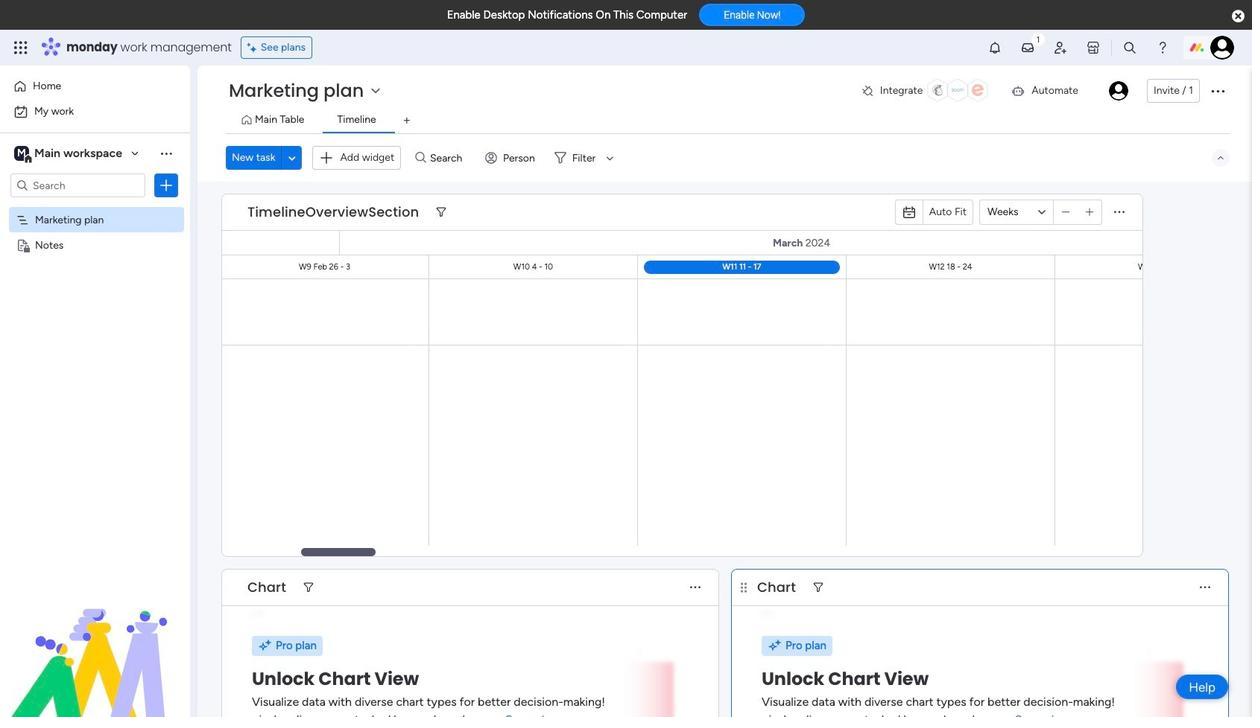Task type: describe. For each thing, give the bounding box(es) containing it.
collapse image
[[1215, 152, 1227, 164]]

private board image
[[16, 238, 30, 252]]

Search in workspace field
[[31, 177, 124, 194]]

workspace image
[[14, 145, 29, 162]]

workspace options image
[[159, 146, 174, 161]]

angle down image
[[289, 152, 296, 164]]

see plans image
[[247, 40, 261, 56]]

1 vertical spatial more dots image
[[1200, 583, 1211, 594]]

update feed image
[[1020, 40, 1035, 55]]

workspace selection element
[[14, 145, 124, 164]]

v2 plus image
[[1086, 207, 1094, 218]]

invite members image
[[1053, 40, 1068, 55]]

0 horizontal spatial more dots image
[[1114, 207, 1125, 218]]

0 vertical spatial option
[[9, 75, 181, 98]]



Task type: vqa. For each thing, say whether or not it's contained in the screenshot.
payments.pricing.features.titles.timeline image
no



Task type: locate. For each thing, give the bounding box(es) containing it.
dapulse drag handle 3 image
[[741, 583, 747, 594]]

arrow down image
[[601, 149, 619, 167]]

add view image
[[404, 115, 410, 126]]

1 image
[[1032, 31, 1045, 47]]

main content
[[0, 182, 1252, 718]]

1 horizontal spatial options image
[[1209, 82, 1227, 100]]

more dots image
[[1114, 207, 1125, 218], [1200, 583, 1211, 594]]

notifications image
[[988, 40, 1003, 55]]

options image down kendall parks icon
[[1209, 82, 1227, 100]]

select product image
[[13, 40, 28, 55]]

0 vertical spatial more dots image
[[1114, 207, 1125, 218]]

kendall parks image
[[1211, 36, 1234, 60]]

dapulse close image
[[1232, 9, 1245, 24]]

tab list
[[226, 109, 1230, 133]]

lottie animation image
[[0, 567, 190, 718]]

v2 minus image
[[1062, 207, 1070, 218]]

options image
[[1209, 82, 1227, 100], [159, 178, 174, 193]]

0 vertical spatial options image
[[1209, 82, 1227, 100]]

option
[[9, 75, 181, 98], [9, 100, 181, 124], [0, 206, 190, 209]]

search everything image
[[1123, 40, 1138, 55]]

tab
[[395, 109, 419, 133]]

1 horizontal spatial more dots image
[[1200, 583, 1211, 594]]

0 horizontal spatial options image
[[159, 178, 174, 193]]

options image down workspace options icon
[[159, 178, 174, 193]]

lottie animation element
[[0, 567, 190, 718]]

Search field
[[426, 148, 471, 168]]

kendall parks image
[[1109, 81, 1129, 101]]

2 vertical spatial option
[[0, 206, 190, 209]]

v2 search image
[[415, 150, 426, 166]]

list box
[[0, 204, 190, 459]]

help image
[[1155, 40, 1170, 55]]

None field
[[244, 203, 423, 222], [244, 578, 290, 598], [754, 578, 800, 598], [244, 203, 423, 222], [244, 578, 290, 598], [754, 578, 800, 598]]

1 vertical spatial option
[[9, 100, 181, 124]]

1 vertical spatial options image
[[159, 178, 174, 193]]

more dots image
[[690, 583, 701, 594]]

monday marketplace image
[[1086, 40, 1101, 55]]



